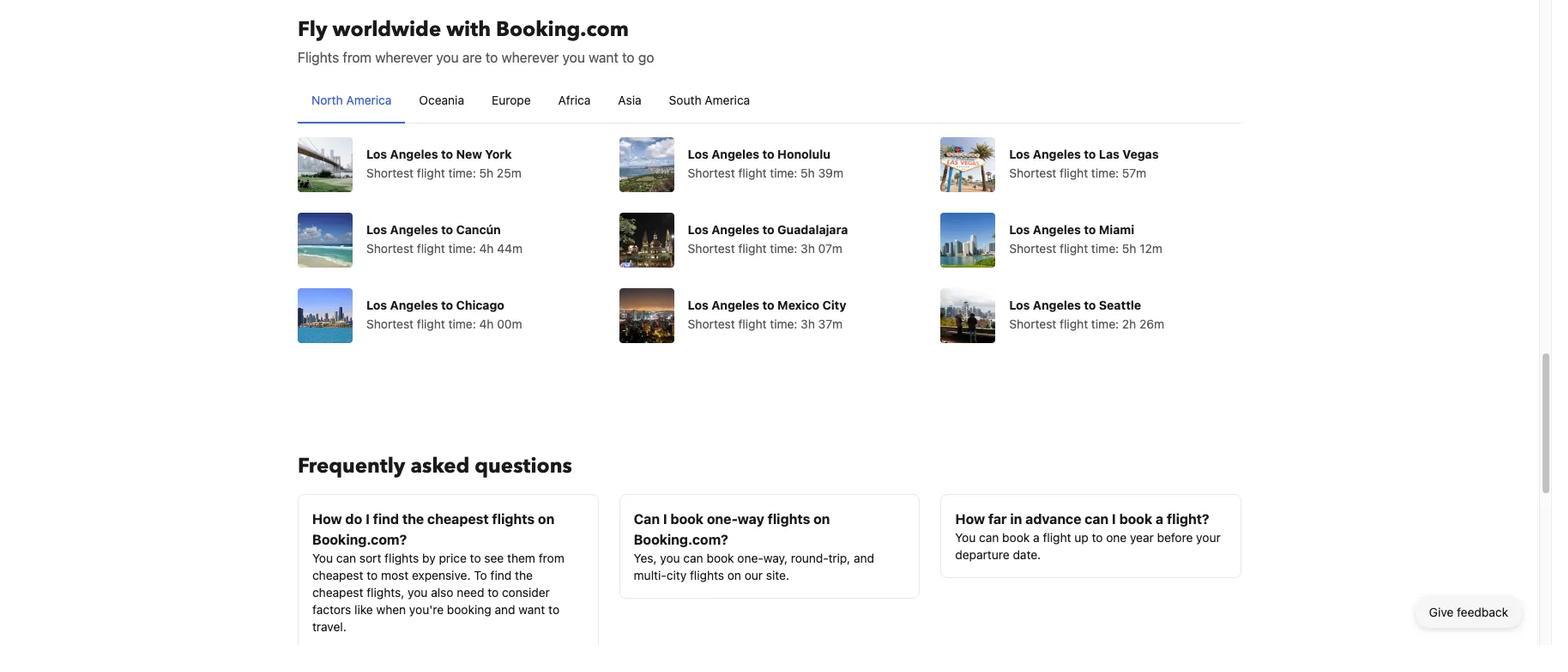 Task type: vqa. For each thing, say whether or not it's contained in the screenshot.
the rightmost ON
yes



Task type: locate. For each thing, give the bounding box(es) containing it.
2 i from the left
[[663, 511, 667, 526]]

you left the are
[[436, 49, 459, 65]]

shortest inside the "los angeles to chicago shortest flight time: 4h 00m"
[[366, 316, 414, 331]]

from right them
[[539, 550, 564, 565]]

trip,
[[828, 550, 851, 565]]

how for how far in advance can i book a flight?
[[955, 511, 985, 526]]

flight down advance
[[1043, 530, 1071, 544]]

oceania button
[[405, 78, 478, 122]]

to inside los angeles to guadalajara shortest flight time: 3h 07m
[[762, 222, 775, 236]]

frequently asked questions
[[298, 452, 572, 480]]

los right los angeles to new york "image"
[[366, 146, 387, 161]]

4h inside the "los angeles to chicago shortest flight time: 4h 00m"
[[479, 316, 494, 331]]

to
[[486, 49, 498, 65], [622, 49, 635, 65], [441, 146, 453, 161], [762, 146, 775, 161], [1084, 146, 1096, 161], [441, 222, 453, 236], [762, 222, 775, 236], [1084, 222, 1096, 236], [441, 297, 453, 312], [762, 297, 775, 312], [1084, 297, 1096, 312], [1092, 530, 1103, 544], [470, 550, 481, 565], [367, 568, 378, 582], [488, 585, 499, 599], [548, 602, 560, 617]]

a up 'before'
[[1156, 511, 1164, 526]]

tab list containing north america
[[298, 78, 1242, 124]]

2 america from the left
[[705, 92, 750, 107]]

multi-
[[634, 568, 667, 582]]

angeles left miami
[[1033, 222, 1081, 236]]

0 horizontal spatial booking.com?
[[312, 532, 407, 547]]

2h
[[1122, 316, 1136, 331]]

flight up los angeles to mexico city shortest flight time: 3h 37m
[[738, 241, 767, 255]]

book left way,
[[707, 550, 734, 565]]

and right trip,
[[854, 550, 874, 565]]

26m
[[1140, 316, 1164, 331]]

city
[[823, 297, 847, 312]]

angeles inside los angeles to guadalajara shortest flight time: 3h 07m
[[712, 222, 760, 236]]

booking.com? up city
[[634, 532, 728, 547]]

how
[[312, 511, 342, 526], [955, 511, 985, 526]]

find
[[373, 511, 399, 526], [490, 568, 512, 582]]

los inside the "los angeles to chicago shortest flight time: 4h 00m"
[[366, 297, 387, 312]]

0 horizontal spatial from
[[343, 49, 372, 65]]

angeles left the new at the left of page
[[390, 146, 438, 161]]

and down consider
[[495, 602, 515, 617]]

4h down the 'chicago'
[[479, 316, 494, 331]]

time: for los angeles to guadalajara shortest flight time: 3h 07m
[[770, 241, 797, 255]]

1 vertical spatial find
[[490, 568, 512, 582]]

a up date.
[[1033, 530, 1040, 544]]

from right flights
[[343, 49, 372, 65]]

shortest right los angeles to las vegas image
[[1009, 165, 1057, 180]]

angeles left las
[[1033, 146, 1081, 161]]

how inside how do i find the cheapest flights on booking.com? you can sort flights by price to see them from cheapest to most expensive. to find the cheapest flights, you also need to consider factors like when you're booking and want to travel.
[[312, 511, 342, 526]]

4h down cancún
[[479, 241, 494, 255]]

0 horizontal spatial 5h
[[479, 165, 493, 180]]

1 horizontal spatial you
[[955, 530, 976, 544]]

2 how from the left
[[955, 511, 985, 526]]

africa
[[558, 92, 591, 107]]

los inside los angeles to las vegas shortest flight time: 57m
[[1009, 146, 1030, 161]]

0 horizontal spatial how
[[312, 511, 342, 526]]

1 booking.com? from the left
[[312, 532, 407, 547]]

how left far
[[955, 511, 985, 526]]

1 america from the left
[[346, 92, 392, 107]]

0 horizontal spatial a
[[1033, 530, 1040, 544]]

0 vertical spatial from
[[343, 49, 372, 65]]

america for south america
[[705, 92, 750, 107]]

wherever down worldwide in the left top of the page
[[375, 49, 433, 65]]

1 horizontal spatial i
[[663, 511, 667, 526]]

2 horizontal spatial 5h
[[1122, 241, 1136, 255]]

los right los angeles to miami image
[[1009, 222, 1030, 236]]

1 horizontal spatial wherever
[[502, 49, 559, 65]]

the up by
[[402, 511, 424, 526]]

flight inside the "los angeles to chicago shortest flight time: 4h 00m"
[[417, 316, 445, 331]]

1 horizontal spatial want
[[589, 49, 619, 65]]

los angeles to seattle shortest flight time: 2h 26m
[[1009, 297, 1164, 331]]

time: inside los angeles to las vegas shortest flight time: 57m
[[1091, 165, 1119, 180]]

5h down honolulu
[[801, 165, 815, 180]]

you
[[436, 49, 459, 65], [563, 49, 585, 65], [660, 550, 680, 565], [408, 585, 428, 599]]

angeles down the los angeles to honolulu shortest flight time: 5h 39m
[[712, 222, 760, 236]]

los right los angeles to chicago image
[[366, 297, 387, 312]]

los angeles to guadalajara shortest flight time: 3h 07m
[[688, 222, 848, 255]]

time: inside los angeles to new york shortest flight time: 5h 25m
[[448, 165, 476, 180]]

south america
[[669, 92, 750, 107]]

give
[[1429, 605, 1454, 620]]

time: down mexico in the top right of the page
[[770, 316, 797, 331]]

57m
[[1122, 165, 1147, 180]]

book right 'can'
[[671, 511, 704, 526]]

and
[[854, 550, 874, 565], [495, 602, 515, 617]]

1 horizontal spatial on
[[727, 568, 741, 582]]

angeles left the 'chicago'
[[390, 297, 438, 312]]

i
[[366, 511, 370, 526], [663, 511, 667, 526], [1112, 511, 1116, 526]]

shortest right the los angeles to seattle image at right
[[1009, 316, 1057, 331]]

1 horizontal spatial the
[[515, 568, 533, 582]]

tab list
[[298, 78, 1242, 124]]

time: for los angeles to miami shortest flight time: 5h 12m
[[1091, 241, 1119, 255]]

booking.com? inside can i book one-way flights on booking.com? yes, you can book one-way, round-trip, and multi-city flights on our site.
[[634, 532, 728, 547]]

3h
[[801, 241, 815, 255], [801, 316, 815, 331]]

shortest inside los angeles to guadalajara shortest flight time: 3h 07m
[[688, 241, 735, 255]]

0 vertical spatial you
[[955, 530, 976, 544]]

los inside the los angeles to honolulu shortest flight time: 5h 39m
[[688, 146, 709, 161]]

time: inside los angeles to guadalajara shortest flight time: 3h 07m
[[770, 241, 797, 255]]

0 vertical spatial find
[[373, 511, 399, 526]]

to left the guadalajara
[[762, 222, 775, 236]]

north america button
[[298, 78, 405, 122]]

3 i from the left
[[1112, 511, 1116, 526]]

angeles inside los angeles to seattle shortest flight time: 2h 26m
[[1033, 297, 1081, 312]]

shortest right los angeles to new york "image"
[[366, 165, 414, 180]]

0 vertical spatial 4h
[[479, 241, 494, 255]]

can for on
[[336, 550, 356, 565]]

shortest inside los angeles to seattle shortest flight time: 2h 26m
[[1009, 316, 1057, 331]]

can
[[1085, 511, 1109, 526], [979, 530, 999, 544], [336, 550, 356, 565], [683, 550, 703, 565]]

0 horizontal spatial and
[[495, 602, 515, 617]]

america inside button
[[346, 92, 392, 107]]

los for los angeles to guadalajara shortest flight time: 3h 07m
[[688, 222, 709, 236]]

los right los angeles to guadalajara image
[[688, 222, 709, 236]]

flight inside los angeles to las vegas shortest flight time: 57m
[[1060, 165, 1088, 180]]

factors
[[312, 602, 351, 617]]

to left mexico in the top right of the page
[[762, 297, 775, 312]]

shortest for los angeles to cancún shortest flight time: 4h 44m
[[366, 241, 414, 255]]

flight inside los angeles to new york shortest flight time: 5h 25m
[[417, 165, 445, 180]]

1 i from the left
[[366, 511, 370, 526]]

0 horizontal spatial you
[[312, 550, 333, 565]]

time: down the guadalajara
[[770, 241, 797, 255]]

1 vertical spatial a
[[1033, 530, 1040, 544]]

0 horizontal spatial i
[[366, 511, 370, 526]]

los inside los angeles to new york shortest flight time: 5h 25m
[[366, 146, 387, 161]]

los inside los angeles to seattle shortest flight time: 2h 26m
[[1009, 297, 1030, 312]]

time: left 2h
[[1091, 316, 1119, 331]]

los right los angeles to cancún image
[[366, 222, 387, 236]]

0 vertical spatial and
[[854, 550, 874, 565]]

flight inside los angeles to guadalajara shortest flight time: 3h 07m
[[738, 241, 767, 255]]

flight up los angeles to guadalajara shortest flight time: 3h 07m
[[738, 165, 767, 180]]

by
[[422, 550, 436, 565]]

find right "do"
[[373, 511, 399, 526]]

5h for los angeles to honolulu shortest flight time: 5h 39m
[[801, 165, 815, 180]]

flight left 00m at the left of the page
[[417, 316, 445, 331]]

1 vertical spatial you
[[312, 550, 333, 565]]

las
[[1099, 146, 1120, 161]]

2 4h from the top
[[479, 316, 494, 331]]

you inside can i book one-way flights on booking.com? yes, you can book one-way, round-trip, and multi-city flights on our site.
[[660, 550, 680, 565]]

1 horizontal spatial 5h
[[801, 165, 815, 180]]

seattle
[[1099, 297, 1141, 312]]

frequently
[[298, 452, 405, 480]]

fly worldwide with booking.com flights from wherever you are to wherever you want to go
[[298, 15, 654, 65]]

0 vertical spatial the
[[402, 511, 424, 526]]

how for how do i find the cheapest flights on booking.com?
[[312, 511, 342, 526]]

you for how far in advance can i book a flight?
[[955, 530, 976, 544]]

can up up
[[1085, 511, 1109, 526]]

you inside the how far in advance can i book a flight? you can book a flight up to one year before your departure date.
[[955, 530, 976, 544]]

1 horizontal spatial booking.com?
[[634, 532, 728, 547]]

shortest inside los angeles to las vegas shortest flight time: 57m
[[1009, 165, 1057, 180]]

angeles down south america button
[[712, 146, 760, 161]]

0 vertical spatial want
[[589, 49, 619, 65]]

time: down cancún
[[448, 241, 476, 255]]

1 vertical spatial 3h
[[801, 316, 815, 331]]

shortest for los angeles to chicago shortest flight time: 4h 00m
[[366, 316, 414, 331]]

1 vertical spatial and
[[495, 602, 515, 617]]

1 horizontal spatial and
[[854, 550, 874, 565]]

worldwide
[[333, 15, 441, 43]]

time: down miami
[[1091, 241, 1119, 255]]

to inside los angeles to new york shortest flight time: 5h 25m
[[441, 146, 453, 161]]

how left "do"
[[312, 511, 342, 526]]

how inside the how far in advance can i book a flight? you can book a flight up to one year before your departure date.
[[955, 511, 985, 526]]

angeles inside the los angeles to honolulu shortest flight time: 5h 39m
[[712, 146, 760, 161]]

to left miami
[[1084, 222, 1096, 236]]

1 vertical spatial 4h
[[479, 316, 494, 331]]

los angeles to miami image
[[941, 212, 996, 267]]

date.
[[1013, 547, 1041, 562]]

time: inside los angeles to mexico city shortest flight time: 3h 37m
[[770, 316, 797, 331]]

to left go
[[622, 49, 635, 65]]

can inside can i book one-way flights on booking.com? yes, you can book one-way, round-trip, and multi-city flights on our site.
[[683, 550, 703, 565]]

angeles inside the "los angeles to chicago shortest flight time: 4h 00m"
[[390, 297, 438, 312]]

flight inside los angeles to seattle shortest flight time: 2h 26m
[[1060, 316, 1088, 331]]

3h down the guadalajara
[[801, 241, 815, 255]]

los angeles to honolulu image
[[619, 137, 674, 192]]

and inside can i book one-way flights on booking.com? yes, you can book one-way, round-trip, and multi-city flights on our site.
[[854, 550, 874, 565]]

to right up
[[1092, 530, 1103, 544]]

america inside button
[[705, 92, 750, 107]]

angeles inside los angeles to cancún shortest flight time: 4h 44m
[[390, 222, 438, 236]]

year
[[1130, 530, 1154, 544]]

can up city
[[683, 550, 703, 565]]

time: inside the "los angeles to chicago shortest flight time: 4h 00m"
[[448, 316, 476, 331]]

0 horizontal spatial america
[[346, 92, 392, 107]]

angeles inside los angeles to mexico city shortest flight time: 3h 37m
[[712, 297, 760, 312]]

1 vertical spatial from
[[539, 550, 564, 565]]

shortest inside los angeles to new york shortest flight time: 5h 25m
[[366, 165, 414, 180]]

los for los angeles to miami shortest flight time: 5h 12m
[[1009, 222, 1030, 236]]

on down 'questions'
[[538, 511, 555, 526]]

0 vertical spatial a
[[1156, 511, 1164, 526]]

4h for 00m
[[479, 316, 494, 331]]

4h inside los angeles to cancún shortest flight time: 4h 44m
[[479, 241, 494, 255]]

flight up los angeles to cancún shortest flight time: 4h 44m
[[417, 165, 445, 180]]

honolulu
[[778, 146, 831, 161]]

angeles left seattle
[[1033, 297, 1081, 312]]

guadalajara
[[778, 222, 848, 236]]

way
[[738, 511, 764, 526]]

to left the 'chicago'
[[441, 297, 453, 312]]

time:
[[448, 165, 476, 180], [770, 165, 797, 180], [1091, 165, 1119, 180], [448, 241, 476, 255], [770, 241, 797, 255], [1091, 241, 1119, 255], [448, 316, 476, 331], [770, 316, 797, 331], [1091, 316, 1119, 331]]

book up year
[[1119, 511, 1153, 526]]

los inside los angeles to mexico city shortest flight time: 3h 37m
[[688, 297, 709, 312]]

go
[[638, 49, 654, 65]]

shortest inside los angeles to miami shortest flight time: 5h 12m
[[1009, 241, 1057, 255]]

1 horizontal spatial america
[[705, 92, 750, 107]]

los for los angeles to seattle shortest flight time: 2h 26m
[[1009, 297, 1030, 312]]

flight
[[417, 165, 445, 180], [738, 165, 767, 180], [1060, 165, 1088, 180], [417, 241, 445, 255], [738, 241, 767, 255], [1060, 241, 1088, 255], [417, 316, 445, 331], [738, 316, 767, 331], [1060, 316, 1088, 331], [1043, 530, 1071, 544]]

angeles for new
[[390, 146, 438, 161]]

0 horizontal spatial wherever
[[375, 49, 433, 65]]

5h
[[479, 165, 493, 180], [801, 165, 815, 180], [1122, 241, 1136, 255]]

5h down york
[[479, 165, 493, 180]]

on up round-
[[814, 511, 830, 526]]

shortest inside los angeles to cancún shortest flight time: 4h 44m
[[366, 241, 414, 255]]

time: inside los angeles to miami shortest flight time: 5h 12m
[[1091, 241, 1119, 255]]

miami
[[1099, 222, 1134, 236]]

time: inside the los angeles to honolulu shortest flight time: 5h 39m
[[770, 165, 797, 180]]

from
[[343, 49, 372, 65], [539, 550, 564, 565]]

angeles inside los angeles to las vegas shortest flight time: 57m
[[1033, 146, 1081, 161]]

25m
[[497, 165, 521, 180]]

mexico
[[778, 297, 820, 312]]

the
[[402, 511, 424, 526], [515, 568, 533, 582]]

shortest right los angeles to chicago image
[[366, 316, 414, 331]]

los right los angeles to honolulu image
[[688, 146, 709, 161]]

you up city
[[660, 550, 680, 565]]

flight left 37m
[[738, 316, 767, 331]]

los angeles to seattle image
[[941, 288, 996, 343]]

want down consider
[[519, 602, 545, 617]]

to left seattle
[[1084, 297, 1096, 312]]

1 horizontal spatial find
[[490, 568, 512, 582]]

los inside los angeles to miami shortest flight time: 5h 12m
[[1009, 222, 1030, 236]]

want
[[589, 49, 619, 65], [519, 602, 545, 617]]

also
[[431, 585, 453, 599]]

0 vertical spatial cheapest
[[427, 511, 489, 526]]

on left our in the left of the page
[[727, 568, 741, 582]]

i up one
[[1112, 511, 1116, 526]]

39m
[[818, 165, 843, 180]]

america for north america
[[346, 92, 392, 107]]

can inside how do i find the cheapest flights on booking.com? you can sort flights by price to see them from cheapest to most expensive. to find the cheapest flights, you also need to consider factors like when you're booking and want to travel.
[[336, 550, 356, 565]]

want left go
[[589, 49, 619, 65]]

to left las
[[1084, 146, 1096, 161]]

you inside how do i find the cheapest flights on booking.com? you can sort flights by price to see them from cheapest to most expensive. to find the cheapest flights, you also need to consider factors like when you're booking and want to travel.
[[312, 550, 333, 565]]

5h inside the los angeles to honolulu shortest flight time: 5h 39m
[[801, 165, 815, 180]]

angeles inside los angeles to new york shortest flight time: 5h 25m
[[390, 146, 438, 161]]

shortest right los angeles to cancún image
[[366, 241, 414, 255]]

you for how do i find the cheapest flights on booking.com?
[[312, 550, 333, 565]]

angeles left cancún
[[390, 222, 438, 236]]

york
[[485, 146, 512, 161]]

1 vertical spatial want
[[519, 602, 545, 617]]

1 horizontal spatial how
[[955, 511, 985, 526]]

europe button
[[478, 78, 545, 122]]

los
[[366, 146, 387, 161], [688, 146, 709, 161], [1009, 146, 1030, 161], [366, 222, 387, 236], [688, 222, 709, 236], [1009, 222, 1030, 236], [366, 297, 387, 312], [688, 297, 709, 312], [1009, 297, 1030, 312]]

one-
[[707, 511, 738, 526], [737, 550, 763, 565]]

shortest right los angeles to mexico city 'image'
[[688, 316, 735, 331]]

flight left 2h
[[1060, 316, 1088, 331]]

1 4h from the top
[[479, 241, 494, 255]]

2 3h from the top
[[801, 316, 815, 331]]

los right los angeles to mexico city 'image'
[[688, 297, 709, 312]]

shortest
[[366, 165, 414, 180], [688, 165, 735, 180], [1009, 165, 1057, 180], [366, 241, 414, 255], [688, 241, 735, 255], [1009, 241, 1057, 255], [366, 316, 414, 331], [688, 316, 735, 331], [1009, 316, 1057, 331]]

los inside los angeles to guadalajara shortest flight time: 3h 07m
[[688, 222, 709, 236]]

angeles inside los angeles to miami shortest flight time: 5h 12m
[[1033, 222, 1081, 236]]

5h left 12m
[[1122, 241, 1136, 255]]

los inside los angeles to cancún shortest flight time: 4h 44m
[[366, 222, 387, 236]]

2 horizontal spatial i
[[1112, 511, 1116, 526]]

3h down mexico in the top right of the page
[[801, 316, 815, 331]]

0 vertical spatial 3h
[[801, 241, 815, 255]]

angeles
[[390, 146, 438, 161], [712, 146, 760, 161], [1033, 146, 1081, 161], [390, 222, 438, 236], [712, 222, 760, 236], [1033, 222, 1081, 236], [390, 297, 438, 312], [712, 297, 760, 312], [1033, 297, 1081, 312]]

angeles left mexico in the top right of the page
[[712, 297, 760, 312]]

1 how from the left
[[312, 511, 342, 526]]

wherever down booking.com
[[502, 49, 559, 65]]

you up you're
[[408, 585, 428, 599]]

angeles for honolulu
[[712, 146, 760, 161]]

los for los angeles to cancún shortest flight time: 4h 44m
[[366, 222, 387, 236]]

5h inside los angeles to miami shortest flight time: 5h 12m
[[1122, 241, 1136, 255]]

los angeles to las vegas image
[[941, 137, 996, 192]]

los angeles to mexico city image
[[619, 288, 674, 343]]

time: down las
[[1091, 165, 1119, 180]]

shortest right los angeles to miami image
[[1009, 241, 1057, 255]]

to inside los angeles to cancún shortest flight time: 4h 44m
[[441, 222, 453, 236]]

los right los angeles to las vegas image
[[1009, 146, 1030, 161]]

1 vertical spatial the
[[515, 568, 533, 582]]

booking.com? inside how do i find the cheapest flights on booking.com? you can sort flights by price to see them from cheapest to most expensive. to find the cheapest flights, you also need to consider factors like when you're booking and want to travel.
[[312, 532, 407, 547]]

2 booking.com? from the left
[[634, 532, 728, 547]]

time: inside los angeles to cancún shortest flight time: 4h 44m
[[448, 241, 476, 255]]

a
[[1156, 511, 1164, 526], [1033, 530, 1040, 544]]

booking.com?
[[312, 532, 407, 547], [634, 532, 728, 547]]

flights
[[492, 511, 535, 526], [768, 511, 810, 526], [385, 550, 419, 565], [690, 568, 724, 582]]

you left sort
[[312, 550, 333, 565]]

south
[[669, 92, 702, 107]]

flight left the 57m on the top of the page
[[1060, 165, 1088, 180]]

time: inside los angeles to seattle shortest flight time: 2h 26m
[[1091, 316, 1119, 331]]

0 horizontal spatial on
[[538, 511, 555, 526]]

can i book one-way flights on booking.com? yes, you can book one-way, round-trip, and multi-city flights on our site.
[[634, 511, 874, 582]]

in
[[1010, 511, 1022, 526]]

los right the los angeles to seattle image at right
[[1009, 297, 1030, 312]]

shortest right los angeles to honolulu image
[[688, 165, 735, 180]]

shortest for los angeles to miami shortest flight time: 5h 12m
[[1009, 241, 1057, 255]]

to left honolulu
[[762, 146, 775, 161]]

to left cancún
[[441, 222, 453, 236]]

1 vertical spatial cheapest
[[312, 568, 363, 582]]

time: down the new at the left of page
[[448, 165, 476, 180]]

find down see
[[490, 568, 512, 582]]

5h for los angeles to miami shortest flight time: 5h 12m
[[1122, 241, 1136, 255]]

booking.com? up sort
[[312, 532, 407, 547]]

to left the new at the left of page
[[441, 146, 453, 161]]

los angeles to new york image
[[298, 137, 353, 192]]

1 3h from the top
[[801, 241, 815, 255]]

1 horizontal spatial from
[[539, 550, 564, 565]]

can left sort
[[336, 550, 356, 565]]

you up the departure
[[955, 530, 976, 544]]

wherever
[[375, 49, 433, 65], [502, 49, 559, 65]]

0 horizontal spatial the
[[402, 511, 424, 526]]

want inside how do i find the cheapest flights on booking.com? you can sort flights by price to see them from cheapest to most expensive. to find the cheapest flights, you also need to consider factors like when you're booking and want to travel.
[[519, 602, 545, 617]]

0 horizontal spatial want
[[519, 602, 545, 617]]

with
[[446, 15, 491, 43]]

can for a
[[979, 530, 999, 544]]

and inside how do i find the cheapest flights on booking.com? you can sort flights by price to see them from cheapest to most expensive. to find the cheapest flights, you also need to consider factors like when you're booking and want to travel.
[[495, 602, 515, 617]]

do
[[345, 511, 362, 526]]

shortest inside the los angeles to honolulu shortest flight time: 5h 39m
[[688, 165, 735, 180]]



Task type: describe. For each thing, give the bounding box(es) containing it.
los angeles to miami shortest flight time: 5h 12m
[[1009, 222, 1163, 255]]

round-
[[791, 550, 828, 565]]

los angeles to honolulu shortest flight time: 5h 39m
[[688, 146, 843, 180]]

i inside the how far in advance can i book a flight? you can book a flight up to one year before your departure date.
[[1112, 511, 1116, 526]]

00m
[[497, 316, 522, 331]]

your
[[1196, 530, 1221, 544]]

3h inside los angeles to guadalajara shortest flight time: 3h 07m
[[801, 241, 815, 255]]

angeles for chicago
[[390, 297, 438, 312]]

to inside the "los angeles to chicago shortest flight time: 4h 00m"
[[441, 297, 453, 312]]

them
[[507, 550, 535, 565]]

most
[[381, 568, 409, 582]]

to right the are
[[486, 49, 498, 65]]

you're
[[409, 602, 444, 617]]

chicago
[[456, 297, 504, 312]]

0 vertical spatial one-
[[707, 511, 738, 526]]

angeles for seattle
[[1033, 297, 1081, 312]]

37m
[[818, 316, 843, 331]]

flights right way
[[768, 511, 810, 526]]

cancún
[[456, 222, 501, 236]]

0 horizontal spatial find
[[373, 511, 399, 526]]

los for los angeles to mexico city shortest flight time: 3h 37m
[[688, 297, 709, 312]]

los for los angeles to las vegas shortest flight time: 57m
[[1009, 146, 1030, 161]]

2 wherever from the left
[[502, 49, 559, 65]]

los for los angeles to new york shortest flight time: 5h 25m
[[366, 146, 387, 161]]

africa button
[[545, 78, 604, 122]]

los angeles to cancún shortest flight time: 4h 44m
[[366, 222, 523, 255]]

travel.
[[312, 619, 347, 634]]

44m
[[497, 241, 523, 255]]

i inside how do i find the cheapest flights on booking.com? you can sort flights by price to see them from cheapest to most expensive. to find the cheapest flights, you also need to consider factors like when you're booking and want to travel.
[[366, 511, 370, 526]]

before
[[1157, 530, 1193, 544]]

to inside los angeles to las vegas shortest flight time: 57m
[[1084, 146, 1096, 161]]

consider
[[502, 585, 550, 599]]

1 horizontal spatial a
[[1156, 511, 1164, 526]]

to inside los angeles to mexico city shortest flight time: 3h 37m
[[762, 297, 775, 312]]

angeles for miami
[[1033, 222, 1081, 236]]

feedback
[[1457, 605, 1508, 620]]

angeles for las
[[1033, 146, 1081, 161]]

how do i find the cheapest flights on booking.com? you can sort flights by price to see them from cheapest to most expensive. to find the cheapest flights, you also need to consider factors like when you're booking and want to travel.
[[312, 511, 564, 634]]

need
[[457, 585, 484, 599]]

up
[[1075, 530, 1089, 544]]

our
[[745, 568, 763, 582]]

4h for 44m
[[479, 241, 494, 255]]

flight inside los angeles to mexico city shortest flight time: 3h 37m
[[738, 316, 767, 331]]

you down booking.com
[[563, 49, 585, 65]]

time: for los angeles to honolulu shortest flight time: 5h 39m
[[770, 165, 797, 180]]

can
[[634, 511, 660, 526]]

los angeles to chicago shortest flight time: 4h 00m
[[366, 297, 522, 331]]

asia
[[618, 92, 642, 107]]

flights up most
[[385, 550, 419, 565]]

questions
[[475, 452, 572, 480]]

to inside the how far in advance can i book a flight? you can book a flight up to one year before your departure date.
[[1092, 530, 1103, 544]]

south america button
[[655, 78, 764, 122]]

shortest inside los angeles to mexico city shortest flight time: 3h 37m
[[688, 316, 735, 331]]

flight inside los angeles to cancún shortest flight time: 4h 44m
[[417, 241, 445, 255]]

to down sort
[[367, 568, 378, 582]]

give feedback button
[[1416, 597, 1522, 628]]

site.
[[766, 568, 789, 582]]

angeles for guadalajara
[[712, 222, 760, 236]]

12m
[[1140, 241, 1163, 255]]

like
[[354, 602, 373, 617]]

los angeles to chicago image
[[298, 288, 353, 343]]

see
[[484, 550, 504, 565]]

expensive.
[[412, 568, 471, 582]]

time: for los angeles to cancún shortest flight time: 4h 44m
[[448, 241, 476, 255]]

sort
[[359, 550, 381, 565]]

flight?
[[1167, 511, 1210, 526]]

shortest for los angeles to seattle shortest flight time: 2h 26m
[[1009, 316, 1057, 331]]

flights
[[298, 49, 339, 65]]

can for booking.com?
[[683, 550, 703, 565]]

3h inside los angeles to mexico city shortest flight time: 3h 37m
[[801, 316, 815, 331]]

flight inside the how far in advance can i book a flight? you can book a flight up to one year before your departure date.
[[1043, 530, 1071, 544]]

shortest for los angeles to honolulu shortest flight time: 5h 39m
[[688, 165, 735, 180]]

on inside how do i find the cheapest flights on booking.com? you can sort flights by price to see them from cheapest to most expensive. to find the cheapest flights, you also need to consider factors like when you're booking and want to travel.
[[538, 511, 555, 526]]

want inside fly worldwide with booking.com flights from wherever you are to wherever you want to go
[[589, 49, 619, 65]]

north america
[[311, 92, 392, 107]]

los angeles to las vegas shortest flight time: 57m
[[1009, 146, 1159, 180]]

one
[[1106, 530, 1127, 544]]

to inside los angeles to seattle shortest flight time: 2h 26m
[[1084, 297, 1096, 312]]

07m
[[818, 241, 843, 255]]

from inside fly worldwide with booking.com flights from wherever you are to wherever you want to go
[[343, 49, 372, 65]]

from inside how do i find the cheapest flights on booking.com? you can sort flights by price to see them from cheapest to most expensive. to find the cheapest flights, you also need to consider factors like when you're booking and want to travel.
[[539, 550, 564, 565]]

city
[[667, 568, 687, 582]]

how far in advance can i book a flight? you can book a flight up to one year before your departure date.
[[955, 511, 1221, 562]]

new
[[456, 146, 482, 161]]

price
[[439, 550, 467, 565]]

1 wherever from the left
[[375, 49, 433, 65]]

los angeles to new york shortest flight time: 5h 25m
[[366, 146, 521, 180]]

los for los angeles to honolulu shortest flight time: 5h 39m
[[688, 146, 709, 161]]

are
[[462, 49, 482, 65]]

los angeles to guadalajara image
[[619, 212, 674, 267]]

time: for los angeles to seattle shortest flight time: 2h 26m
[[1091, 316, 1119, 331]]

vegas
[[1123, 146, 1159, 161]]

flights right city
[[690, 568, 724, 582]]

you inside how do i find the cheapest flights on booking.com? you can sort flights by price to see them from cheapest to most expensive. to find the cheapest flights, you also need to consider factors like when you're booking and want to travel.
[[408, 585, 428, 599]]

departure
[[955, 547, 1010, 562]]

flights up them
[[492, 511, 535, 526]]

book down in
[[1002, 530, 1030, 544]]

flights,
[[367, 585, 404, 599]]

to up to
[[470, 550, 481, 565]]

europe
[[492, 92, 531, 107]]

angeles for cancún
[[390, 222, 438, 236]]

when
[[376, 602, 406, 617]]

los angeles to mexico city shortest flight time: 3h 37m
[[688, 297, 847, 331]]

time: for los angeles to chicago shortest flight time: 4h 00m
[[448, 316, 476, 331]]

fly
[[298, 15, 327, 43]]

oceania
[[419, 92, 464, 107]]

to right need
[[488, 585, 499, 599]]

2 horizontal spatial on
[[814, 511, 830, 526]]

2 vertical spatial cheapest
[[312, 585, 363, 599]]

los angeles to cancún image
[[298, 212, 353, 267]]

to inside los angeles to miami shortest flight time: 5h 12m
[[1084, 222, 1096, 236]]

north
[[311, 92, 343, 107]]

1 vertical spatial one-
[[737, 550, 763, 565]]

angeles for mexico
[[712, 297, 760, 312]]

to down consider
[[548, 602, 560, 617]]

advance
[[1026, 511, 1082, 526]]

booking
[[447, 602, 491, 617]]

give feedback
[[1429, 605, 1508, 620]]

flight inside the los angeles to honolulu shortest flight time: 5h 39m
[[738, 165, 767, 180]]

los for los angeles to chicago shortest flight time: 4h 00m
[[366, 297, 387, 312]]

way,
[[763, 550, 788, 565]]

i inside can i book one-way flights on booking.com? yes, you can book one-way, round-trip, and multi-city flights on our site.
[[663, 511, 667, 526]]

far
[[988, 511, 1007, 526]]

to inside the los angeles to honolulu shortest flight time: 5h 39m
[[762, 146, 775, 161]]

shortest for los angeles to guadalajara shortest flight time: 3h 07m
[[688, 241, 735, 255]]

asia button
[[604, 78, 655, 122]]

asked
[[411, 452, 470, 480]]

to
[[474, 568, 487, 582]]

flight inside los angeles to miami shortest flight time: 5h 12m
[[1060, 241, 1088, 255]]

5h inside los angeles to new york shortest flight time: 5h 25m
[[479, 165, 493, 180]]



